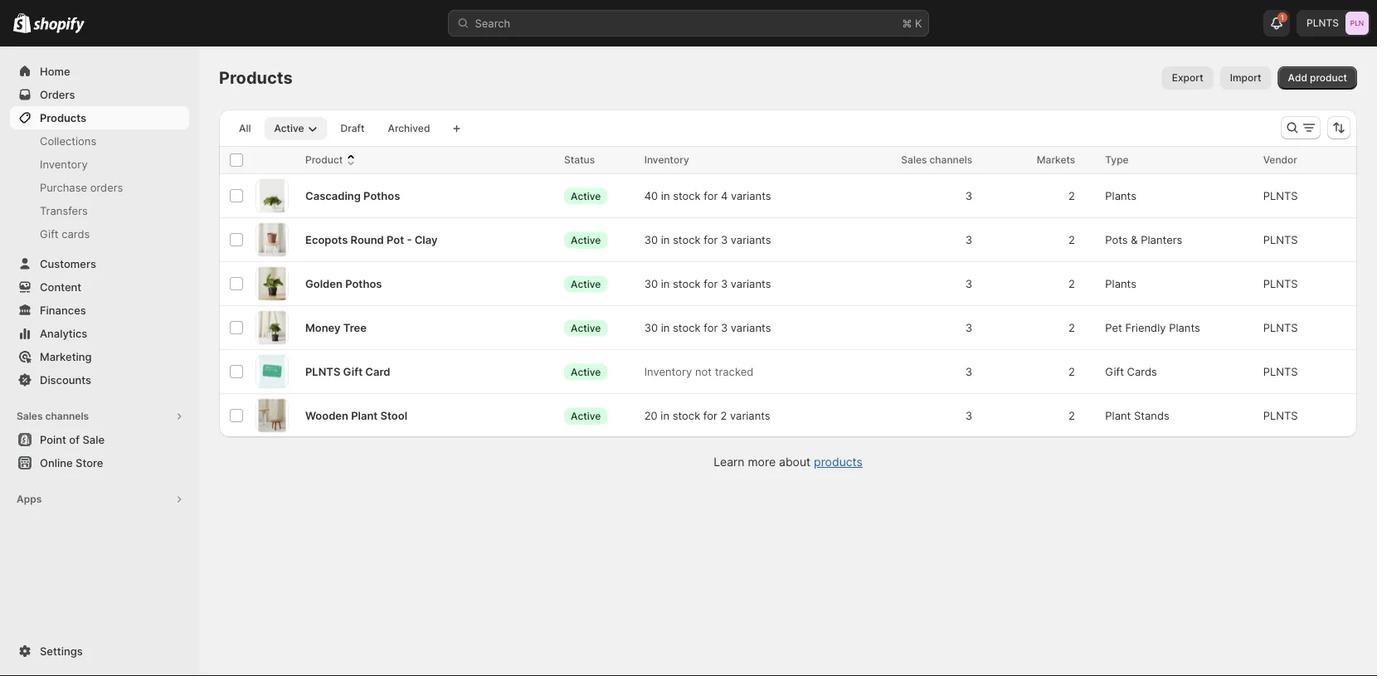 Task type: describe. For each thing, give the bounding box(es) containing it.
active for ecopots round pot - clay
[[571, 234, 601, 246]]

stool
[[381, 409, 407, 422]]

pots & planters
[[1106, 233, 1183, 246]]

plnts inside plnts gift card link
[[305, 365, 341, 378]]

cascading pothos
[[305, 189, 400, 202]]

active inside active dropdown button
[[274, 122, 304, 134]]

online
[[40, 456, 73, 469]]

plnts gift card image
[[259, 355, 285, 388]]

home
[[40, 65, 70, 78]]

export button
[[1162, 66, 1214, 90]]

plants for 40 in stock for 4 variants
[[1106, 189, 1137, 202]]

pet
[[1106, 321, 1123, 334]]

gift cards link
[[10, 222, 189, 246]]

analytics link
[[10, 322, 189, 345]]

⌘
[[902, 17, 912, 29]]

40
[[645, 189, 658, 202]]

30 for golden pothos
[[645, 277, 658, 290]]

marketing link
[[10, 345, 189, 368]]

transfers link
[[10, 199, 189, 222]]

gift cards
[[1106, 365, 1157, 378]]

plnts gift card
[[305, 365, 390, 378]]

active for cascading pothos
[[571, 190, 601, 202]]

in for golden pothos
[[661, 277, 670, 290]]

ecopots round pot - clay image
[[258, 223, 286, 256]]

orders link
[[10, 83, 189, 106]]

gift for gift cards
[[1106, 365, 1124, 378]]

1 vertical spatial products
[[40, 111, 86, 124]]

card
[[365, 365, 390, 378]]

20
[[645, 409, 658, 422]]

export
[[1172, 72, 1204, 84]]

variants for plant
[[730, 409, 771, 422]]

plant stands
[[1106, 409, 1170, 422]]

gift for gift cards
[[40, 227, 59, 240]]

store
[[76, 456, 103, 469]]

customers
[[40, 257, 96, 270]]

plnts for money tree
[[1264, 321, 1298, 334]]

golden
[[305, 277, 343, 290]]

plnts image
[[1346, 12, 1369, 35]]

k
[[915, 17, 922, 29]]

active for golden pothos
[[571, 278, 601, 290]]

sales channels inside button
[[17, 410, 89, 422]]

purchase orders
[[40, 181, 123, 194]]

products link
[[10, 106, 189, 129]]

golden pothos link
[[305, 276, 382, 292]]

purchase
[[40, 181, 87, 194]]

active button
[[264, 117, 327, 140]]

cascading
[[305, 189, 361, 202]]

money tree link
[[305, 319, 367, 336]]

active for money tree
[[571, 322, 601, 334]]

customers link
[[10, 252, 189, 276]]

stock for money tree
[[673, 321, 701, 334]]

status
[[564, 154, 595, 166]]

cascading pothos link
[[305, 188, 400, 204]]

golden pothos image
[[258, 267, 286, 300]]

2 vertical spatial plants
[[1169, 321, 1201, 334]]

money tree
[[305, 321, 367, 334]]

inventory up purchase
[[40, 158, 88, 171]]

analytics
[[40, 327, 87, 340]]

pothos for cascading pothos
[[364, 189, 400, 202]]

vendor
[[1264, 154, 1298, 166]]

wooden plant stool link
[[305, 407, 407, 424]]

2 plant from the left
[[1106, 409, 1131, 422]]

plants for 30 in stock for 3 variants
[[1106, 277, 1137, 290]]

cards
[[1127, 365, 1157, 378]]

variants for pots
[[731, 233, 771, 246]]

1 button
[[1264, 10, 1290, 37]]

round
[[351, 233, 384, 246]]

discounts link
[[10, 368, 189, 392]]

ecopots
[[305, 233, 348, 246]]

transfers
[[40, 204, 88, 217]]

gift cards
[[40, 227, 90, 240]]

cascading pothos image
[[260, 179, 285, 212]]

plnts for cascading pothos
[[1264, 189, 1298, 202]]

point
[[40, 433, 66, 446]]

gift inside plnts gift card link
[[343, 365, 363, 378]]

add product
[[1288, 72, 1348, 84]]

pet friendly plants
[[1106, 321, 1201, 334]]

archived
[[388, 122, 430, 134]]

orders
[[40, 88, 75, 101]]

search
[[475, 17, 511, 29]]

shopify image
[[33, 17, 85, 34]]

for for golden pothos
[[704, 277, 718, 290]]

online store
[[40, 456, 103, 469]]

inventory left not
[[645, 365, 692, 378]]

type button
[[1106, 152, 1146, 168]]

-
[[407, 233, 412, 246]]

finances
[[40, 304, 86, 317]]

4
[[721, 189, 728, 202]]

golden pothos
[[305, 277, 382, 290]]

import button
[[1220, 66, 1272, 90]]

money
[[305, 321, 341, 334]]

1 plant from the left
[[351, 409, 378, 422]]

archived link
[[378, 117, 440, 140]]

active for plnts gift card
[[571, 366, 601, 378]]

active for wooden plant stool
[[571, 410, 601, 422]]



Task type: locate. For each thing, give the bounding box(es) containing it.
30 for money tree
[[645, 321, 658, 334]]

0 vertical spatial plants
[[1106, 189, 1137, 202]]

settings
[[40, 645, 83, 658]]

1
[[1281, 13, 1285, 22]]

plants down pots
[[1106, 277, 1137, 290]]

ecopots round pot - clay link
[[305, 232, 438, 248]]

1 30 in stock for 3 variants from the top
[[645, 233, 771, 246]]

inventory not tracked
[[645, 365, 754, 378]]

pothos for golden pothos
[[345, 277, 382, 290]]

vendor button
[[1264, 152, 1314, 168]]

0 horizontal spatial gift
[[40, 227, 59, 240]]

content
[[40, 280, 81, 293]]

learn
[[714, 455, 745, 469]]

all
[[239, 122, 251, 134]]

channels inside button
[[45, 410, 89, 422]]

tab list containing all
[[226, 116, 443, 140]]

ecopots round pot - clay
[[305, 233, 438, 246]]

apps button
[[10, 488, 189, 511]]

active
[[274, 122, 304, 134], [571, 190, 601, 202], [571, 234, 601, 246], [571, 278, 601, 290], [571, 322, 601, 334], [571, 366, 601, 378], [571, 410, 601, 422]]

pots
[[1106, 233, 1128, 246]]

4 in from the top
[[661, 321, 670, 334]]

wooden plant stool image
[[258, 399, 286, 432]]

online store button
[[0, 451, 199, 475]]

1 vertical spatial pothos
[[345, 277, 382, 290]]

stock for golden pothos
[[673, 277, 701, 290]]

pot
[[387, 233, 404, 246]]

pothos right golden
[[345, 277, 382, 290]]

1 vertical spatial sales
[[17, 410, 43, 422]]

1 horizontal spatial products
[[219, 68, 293, 88]]

cards
[[62, 227, 90, 240]]

2 horizontal spatial gift
[[1106, 365, 1124, 378]]

20 in stock for 2 variants
[[645, 409, 771, 422]]

variants
[[731, 189, 771, 202], [731, 233, 771, 246], [731, 277, 771, 290], [731, 321, 771, 334], [730, 409, 771, 422]]

30 in stock for 3 variants for golden pothos
[[645, 277, 771, 290]]

inventory inside button
[[645, 154, 689, 166]]

gift left the card
[[343, 365, 363, 378]]

3 in from the top
[[661, 277, 670, 290]]

1 horizontal spatial channels
[[930, 154, 973, 166]]

tree
[[343, 321, 367, 334]]

plnts
[[1307, 17, 1339, 29], [1264, 189, 1298, 202], [1264, 233, 1298, 246], [1264, 277, 1298, 290], [1264, 321, 1298, 334], [305, 365, 341, 378], [1264, 365, 1298, 378], [1264, 409, 1298, 422]]

inventory
[[645, 154, 689, 166], [40, 158, 88, 171], [645, 365, 692, 378]]

0 vertical spatial 30 in stock for 3 variants
[[645, 233, 771, 246]]

plants down type button
[[1106, 189, 1137, 202]]

2 3 from the top
[[721, 277, 728, 290]]

0 vertical spatial 3
[[721, 233, 728, 246]]

30 in stock for 3 variants for money tree
[[645, 321, 771, 334]]

discounts
[[40, 373, 91, 386]]

plnts for ecopots round pot - clay
[[1264, 233, 1298, 246]]

learn more about products
[[714, 455, 863, 469]]

collections link
[[10, 129, 189, 153]]

2 30 from the top
[[645, 277, 658, 290]]

shopify image
[[13, 13, 31, 33]]

1 horizontal spatial sales channels
[[901, 154, 973, 166]]

1 3 from the top
[[721, 233, 728, 246]]

30 for ecopots round pot - clay
[[645, 233, 658, 246]]

product
[[1310, 72, 1348, 84]]

online store link
[[10, 451, 189, 475]]

inventory button
[[645, 152, 706, 168]]

1 vertical spatial channels
[[45, 410, 89, 422]]

1 vertical spatial sales channels
[[17, 410, 89, 422]]

type
[[1106, 154, 1129, 166]]

0 horizontal spatial sales
[[17, 410, 43, 422]]

⌘ k
[[902, 17, 922, 29]]

money tree image
[[259, 311, 286, 344]]

1 vertical spatial 30
[[645, 277, 658, 290]]

products up all at the top left of the page
[[219, 68, 293, 88]]

sale
[[82, 433, 105, 446]]

2 in from the top
[[661, 233, 670, 246]]

3 for pet
[[721, 321, 728, 334]]

in for money tree
[[661, 321, 670, 334]]

gift inside gift cards link
[[40, 227, 59, 240]]

product button
[[305, 152, 359, 168]]

all link
[[229, 117, 261, 140]]

2
[[721, 409, 727, 422]]

planters
[[1141, 233, 1183, 246]]

1 horizontal spatial gift
[[343, 365, 363, 378]]

product
[[305, 154, 343, 166]]

1 vertical spatial plants
[[1106, 277, 1137, 290]]

finances link
[[10, 299, 189, 322]]

clay
[[415, 233, 438, 246]]

plants right friendly
[[1169, 321, 1201, 334]]

plant
[[351, 409, 378, 422], [1106, 409, 1131, 422]]

home link
[[10, 60, 189, 83]]

pothos
[[364, 189, 400, 202], [345, 277, 382, 290]]

plnts gift card link
[[305, 363, 390, 380]]

stock for ecopots round pot - clay
[[673, 233, 701, 246]]

2 30 in stock for 3 variants from the top
[[645, 277, 771, 290]]

0 vertical spatial products
[[219, 68, 293, 88]]

0 horizontal spatial channels
[[45, 410, 89, 422]]

0 vertical spatial sales
[[901, 154, 927, 166]]

markets
[[1037, 154, 1076, 166]]

0 horizontal spatial sales channels
[[17, 410, 89, 422]]

wooden plant stool
[[305, 409, 407, 422]]

sales inside sales channels button
[[17, 410, 43, 422]]

1 horizontal spatial plant
[[1106, 409, 1131, 422]]

pothos up ecopots round pot - clay in the top left of the page
[[364, 189, 400, 202]]

1 in from the top
[[661, 189, 670, 202]]

for
[[704, 189, 718, 202], [704, 233, 718, 246], [704, 277, 718, 290], [704, 321, 718, 334], [704, 409, 718, 422]]

products up collections at the left of page
[[40, 111, 86, 124]]

plnts for plnts gift card
[[1264, 365, 1298, 378]]

marketing
[[40, 350, 92, 363]]

variants for pet
[[731, 321, 771, 334]]

draft
[[341, 122, 365, 134]]

stock for wooden plant stool
[[673, 409, 701, 422]]

add product link
[[1278, 66, 1358, 90]]

0 horizontal spatial products
[[40, 111, 86, 124]]

plnts for wooden plant stool
[[1264, 409, 1298, 422]]

3 for pots
[[721, 233, 728, 246]]

2 vertical spatial 3
[[721, 321, 728, 334]]

gift left cards
[[1106, 365, 1124, 378]]

30
[[645, 233, 658, 246], [645, 277, 658, 290], [645, 321, 658, 334]]

for for cascading pothos
[[704, 189, 718, 202]]

for for money tree
[[704, 321, 718, 334]]

&
[[1131, 233, 1138, 246]]

0 vertical spatial channels
[[930, 154, 973, 166]]

point of sale button
[[0, 428, 199, 451]]

2 vertical spatial 30 in stock for 3 variants
[[645, 321, 771, 334]]

plant left stool
[[351, 409, 378, 422]]

30 in stock for 3 variants for ecopots round pot - clay
[[645, 233, 771, 246]]

tab list
[[226, 116, 443, 140]]

more
[[748, 455, 776, 469]]

point of sale link
[[10, 428, 189, 451]]

1 horizontal spatial sales
[[901, 154, 927, 166]]

1 vertical spatial 30 in stock for 3 variants
[[645, 277, 771, 290]]

tracked
[[715, 365, 754, 378]]

2 vertical spatial 30
[[645, 321, 658, 334]]

plnts for golden pothos
[[1264, 277, 1298, 290]]

add
[[1288, 72, 1308, 84]]

for for ecopots round pot - clay
[[704, 233, 718, 246]]

point of sale
[[40, 433, 105, 446]]

0 vertical spatial pothos
[[364, 189, 400, 202]]

wooden
[[305, 409, 349, 422]]

apps
[[17, 493, 42, 505]]

products
[[814, 455, 863, 469]]

products link
[[814, 455, 863, 469]]

plant left stands
[[1106, 409, 1131, 422]]

stock for cascading pothos
[[673, 189, 701, 202]]

in for cascading pothos
[[661, 189, 670, 202]]

in for ecopots round pot - clay
[[661, 233, 670, 246]]

0 horizontal spatial plant
[[351, 409, 378, 422]]

about
[[779, 455, 811, 469]]

sales channels
[[901, 154, 973, 166], [17, 410, 89, 422]]

1 30 from the top
[[645, 233, 658, 246]]

sales channels button
[[10, 405, 189, 428]]

products
[[219, 68, 293, 88], [40, 111, 86, 124]]

stands
[[1134, 409, 1170, 422]]

1 vertical spatial 3
[[721, 277, 728, 290]]

inventory link
[[10, 153, 189, 176]]

0 vertical spatial sales channels
[[901, 154, 973, 166]]

settings link
[[10, 640, 189, 663]]

in for wooden plant stool
[[661, 409, 670, 422]]

5 in from the top
[[661, 409, 670, 422]]

3 30 from the top
[[645, 321, 658, 334]]

import
[[1230, 72, 1262, 84]]

for for wooden plant stool
[[704, 409, 718, 422]]

purchase orders link
[[10, 176, 189, 199]]

stock
[[673, 189, 701, 202], [673, 233, 701, 246], [673, 277, 701, 290], [673, 321, 701, 334], [673, 409, 701, 422]]

0 vertical spatial 30
[[645, 233, 658, 246]]

3 3 from the top
[[721, 321, 728, 334]]

gift left the cards
[[40, 227, 59, 240]]

3 30 in stock for 3 variants from the top
[[645, 321, 771, 334]]

inventory up the 40
[[645, 154, 689, 166]]

of
[[69, 433, 80, 446]]



Task type: vqa. For each thing, say whether or not it's contained in the screenshot.


